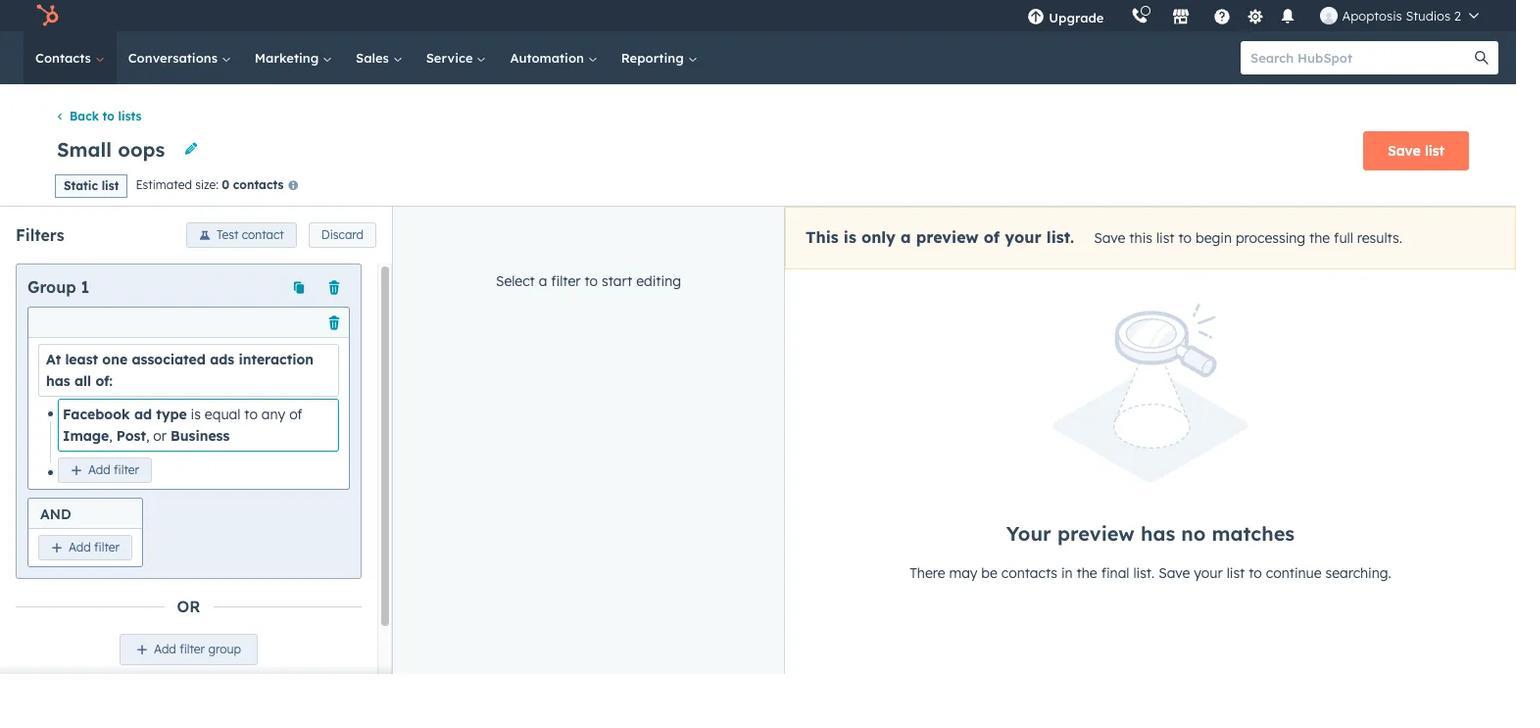 Task type: locate. For each thing, give the bounding box(es) containing it.
is
[[844, 227, 856, 247], [191, 405, 201, 423]]

0 horizontal spatial has
[[46, 372, 70, 390]]

contacts right 0
[[233, 178, 284, 192]]

save inside button
[[1388, 142, 1421, 160]]

at least one associated ads interaction has all of:
[[46, 351, 314, 390]]

test
[[217, 227, 239, 242]]

add for or
[[154, 642, 176, 657]]

1 vertical spatial or
[[177, 597, 200, 617]]

to left any
[[244, 405, 258, 423]]

of
[[984, 227, 1000, 247], [289, 405, 302, 423]]

sales
[[356, 50, 393, 66]]

add down and
[[69, 540, 91, 555]]

select a filter to start editing
[[496, 272, 681, 290]]

contacts
[[35, 50, 95, 66]]

save up results.
[[1388, 142, 1421, 160]]

save left this
[[1094, 229, 1126, 247]]

has
[[46, 372, 70, 390], [1141, 521, 1175, 546]]

2 vertical spatial add
[[154, 642, 176, 657]]

is right this
[[844, 227, 856, 247]]

0 vertical spatial of
[[984, 227, 1000, 247]]

equal
[[205, 405, 241, 423]]

has inside at least one associated ads interaction has all of:
[[46, 372, 70, 390]]

1 horizontal spatial list.
[[1133, 564, 1155, 582]]

list. left this
[[1047, 227, 1074, 247]]

size:
[[195, 178, 219, 192]]

contacts left in
[[1001, 564, 1058, 582]]

test contact
[[217, 227, 284, 242]]

1 vertical spatial add
[[69, 540, 91, 555]]

1 vertical spatial the
[[1077, 564, 1097, 582]]

reporting link
[[609, 31, 709, 84]]

results.
[[1357, 229, 1402, 247]]

add left "group"
[[154, 642, 176, 657]]

add filter down and
[[69, 540, 120, 555]]

has left no on the bottom right
[[1141, 521, 1175, 546]]

1 horizontal spatial ,
[[146, 427, 149, 445]]

1 horizontal spatial contacts
[[1001, 564, 1058, 582]]

0 vertical spatial the
[[1309, 229, 1330, 247]]

add down image
[[88, 463, 111, 477]]

associated
[[132, 351, 206, 368]]

0 vertical spatial list.
[[1047, 227, 1074, 247]]

preview right only
[[916, 227, 979, 247]]

or down type
[[153, 427, 167, 445]]

filter
[[551, 272, 581, 290], [114, 463, 139, 477], [94, 540, 120, 555], [180, 642, 205, 657]]

save for save list
[[1388, 142, 1421, 160]]

your
[[1005, 227, 1042, 247], [1194, 564, 1223, 582]]

filter for the add filter group button
[[180, 642, 205, 657]]

0 horizontal spatial or
[[153, 427, 167, 445]]

contacts link
[[24, 31, 116, 84]]

0 vertical spatial save
[[1388, 142, 1421, 160]]

add filter for add filter button to the top
[[88, 463, 139, 477]]

to left begin
[[1179, 229, 1192, 247]]

add for and
[[69, 540, 91, 555]]

add filter down post at the bottom of page
[[88, 463, 139, 477]]

add filter button down image
[[58, 458, 152, 483]]

a
[[901, 227, 911, 247], [539, 272, 547, 290]]

0 vertical spatial preview
[[916, 227, 979, 247]]

Search HubSpot search field
[[1241, 41, 1481, 74]]

add filter button
[[58, 458, 152, 483], [38, 536, 132, 561]]

1
[[81, 277, 89, 297]]

0 vertical spatial or
[[153, 427, 167, 445]]

list. for your
[[1047, 227, 1074, 247]]

0 vertical spatial add filter
[[88, 463, 139, 477]]

preview
[[916, 227, 979, 247], [1057, 521, 1135, 546]]

least
[[65, 351, 98, 368]]

your preview has no matches
[[1006, 521, 1295, 546]]

1 vertical spatial add filter button
[[38, 536, 132, 561]]

add filter button down and
[[38, 536, 132, 561]]

search image
[[1475, 51, 1489, 65]]

editing
[[636, 272, 681, 290]]

this
[[806, 227, 839, 247]]

0 vertical spatial your
[[1005, 227, 1042, 247]]

facebook ad type is equal to any of image , post , or business
[[63, 405, 302, 445]]

contacts for be
[[1001, 564, 1058, 582]]

help button
[[1206, 0, 1239, 31]]

0
[[222, 178, 230, 192]]

contacts inside "page section" element
[[233, 178, 284, 192]]

back to lists link
[[55, 109, 142, 124]]

0 horizontal spatial of
[[289, 405, 302, 423]]

1 vertical spatial list.
[[1133, 564, 1155, 582]]

1 , from the left
[[109, 427, 113, 445]]

image
[[63, 427, 109, 445]]

menu
[[1014, 0, 1493, 31]]

is up business
[[191, 405, 201, 423]]

0 horizontal spatial contacts
[[233, 178, 284, 192]]

0 horizontal spatial is
[[191, 405, 201, 423]]

0 horizontal spatial a
[[539, 272, 547, 290]]

1 horizontal spatial the
[[1309, 229, 1330, 247]]

of:
[[95, 372, 113, 390]]

List name field
[[55, 137, 172, 163]]

conversations link
[[116, 31, 243, 84]]

0 horizontal spatial the
[[1077, 564, 1097, 582]]

0 vertical spatial has
[[46, 372, 70, 390]]

2 horizontal spatial save
[[1388, 142, 1421, 160]]

list. right final in the right of the page
[[1133, 564, 1155, 582]]

marketplaces image
[[1173, 9, 1190, 26]]

, left post at the bottom of page
[[109, 427, 113, 445]]

contacts for 0
[[233, 178, 284, 192]]

any
[[262, 405, 285, 423]]

1 vertical spatial of
[[289, 405, 302, 423]]

2 vertical spatial save
[[1159, 564, 1190, 582]]

to left lists
[[103, 109, 115, 124]]

1 vertical spatial add filter
[[69, 540, 120, 555]]

0 horizontal spatial ,
[[109, 427, 113, 445]]

this
[[1129, 229, 1153, 247]]

or
[[153, 427, 167, 445], [177, 597, 200, 617]]

estimated
[[136, 178, 192, 192]]

add
[[88, 463, 111, 477], [69, 540, 91, 555], [154, 642, 176, 657]]

0 horizontal spatial list.
[[1047, 227, 1074, 247]]

ads
[[210, 351, 234, 368]]

1 horizontal spatial preview
[[1057, 521, 1135, 546]]

1 vertical spatial a
[[539, 272, 547, 290]]

0 horizontal spatial save
[[1094, 229, 1126, 247]]

,
[[109, 427, 113, 445], [146, 427, 149, 445]]

preview up final in the right of the page
[[1057, 521, 1135, 546]]

service link
[[414, 31, 498, 84]]

to
[[103, 109, 115, 124], [1179, 229, 1192, 247], [585, 272, 598, 290], [244, 405, 258, 423], [1249, 564, 1262, 582]]

contacts
[[233, 178, 284, 192], [1001, 564, 1058, 582]]

1 vertical spatial has
[[1141, 521, 1175, 546]]

your
[[1006, 521, 1051, 546]]

0 vertical spatial contacts
[[233, 178, 284, 192]]

add filter
[[88, 463, 139, 477], [69, 540, 120, 555]]

calling icon button
[[1124, 3, 1157, 28]]

conversations
[[128, 50, 221, 66]]

1 vertical spatial save
[[1094, 229, 1126, 247]]

at
[[46, 351, 61, 368]]

apoptosis
[[1342, 8, 1402, 24]]

a right only
[[901, 227, 911, 247]]

add filter group
[[154, 642, 241, 657]]

1 vertical spatial contacts
[[1001, 564, 1058, 582]]

1 horizontal spatial of
[[984, 227, 1000, 247]]

reporting
[[621, 50, 688, 66]]

1 horizontal spatial a
[[901, 227, 911, 247]]

1 vertical spatial is
[[191, 405, 201, 423]]

or up the add filter group button
[[177, 597, 200, 617]]

save down no on the bottom right
[[1159, 564, 1190, 582]]

has down at
[[46, 372, 70, 390]]

1 horizontal spatial or
[[177, 597, 200, 617]]

service
[[426, 50, 477, 66]]

filters
[[16, 225, 64, 245]]

the right in
[[1077, 564, 1097, 582]]

2 , from the left
[[146, 427, 149, 445]]

a right select
[[539, 272, 547, 290]]

list.
[[1047, 227, 1074, 247], [1133, 564, 1155, 582]]

1 horizontal spatial is
[[844, 227, 856, 247]]

the left full
[[1309, 229, 1330, 247]]

1 horizontal spatial your
[[1194, 564, 1223, 582]]

notifications button
[[1272, 0, 1305, 31]]

, down ad
[[146, 427, 149, 445]]



Task type: vqa. For each thing, say whether or not it's contained in the screenshot.
CHAT OVERVIEW option
no



Task type: describe. For each thing, give the bounding box(es) containing it.
all
[[74, 372, 91, 390]]

1 vertical spatial your
[[1194, 564, 1223, 582]]

filter for add filter button to the top
[[114, 463, 139, 477]]

processing
[[1236, 229, 1306, 247]]

upgrade
[[1049, 10, 1104, 25]]

and
[[40, 506, 71, 523]]

of inside facebook ad type is equal to any of image , post , or business
[[289, 405, 302, 423]]

group
[[27, 277, 76, 297]]

or inside facebook ad type is equal to any of image , post , or business
[[153, 427, 167, 445]]

automation
[[510, 50, 588, 66]]

business
[[171, 427, 230, 445]]

0 horizontal spatial preview
[[916, 227, 979, 247]]

select
[[496, 272, 535, 290]]

full
[[1334, 229, 1353, 247]]

back
[[70, 109, 99, 124]]

list. for final
[[1133, 564, 1155, 582]]

apoptosis studios 2 button
[[1309, 0, 1491, 31]]

to inside "page section" element
[[103, 109, 115, 124]]

type
[[156, 405, 187, 423]]

post
[[116, 427, 146, 445]]

save list
[[1388, 142, 1445, 160]]

matches
[[1212, 521, 1295, 546]]

back to lists
[[70, 109, 142, 124]]

is inside facebook ad type is equal to any of image , post , or business
[[191, 405, 201, 423]]

discard button
[[309, 222, 376, 248]]

menu containing apoptosis studios 2
[[1014, 0, 1493, 31]]

one
[[102, 351, 128, 368]]

0 vertical spatial is
[[844, 227, 856, 247]]

start
[[602, 272, 632, 290]]

marketing
[[255, 50, 323, 66]]

save list banner
[[47, 125, 1469, 173]]

tara schultz image
[[1321, 7, 1338, 25]]

page section element
[[0, 84, 1516, 206]]

apoptosis studios 2
[[1342, 8, 1461, 24]]

list inside save list button
[[1425, 142, 1445, 160]]

no
[[1181, 521, 1206, 546]]

automation link
[[498, 31, 609, 84]]

search button
[[1465, 41, 1499, 74]]

ad
[[134, 405, 152, 423]]

2
[[1454, 8, 1461, 24]]

final
[[1101, 564, 1130, 582]]

help image
[[1214, 9, 1231, 26]]

there
[[910, 564, 945, 582]]

calling icon image
[[1131, 8, 1149, 25]]

only
[[861, 227, 896, 247]]

to left start
[[585, 272, 598, 290]]

to inside facebook ad type is equal to any of image , post , or business
[[244, 405, 258, 423]]

0 horizontal spatial your
[[1005, 227, 1042, 247]]

lists
[[118, 109, 142, 124]]

1 horizontal spatial has
[[1141, 521, 1175, 546]]

1 vertical spatial preview
[[1057, 521, 1135, 546]]

group
[[208, 642, 241, 657]]

interaction
[[239, 351, 314, 368]]

begin
[[1196, 229, 1232, 247]]

estimated size: 0 contacts
[[136, 178, 284, 192]]

static
[[64, 178, 98, 193]]

continue
[[1266, 564, 1322, 582]]

filter for bottom add filter button
[[94, 540, 120, 555]]

discard
[[321, 227, 364, 242]]

0 vertical spatial add filter button
[[58, 458, 152, 483]]

facebook
[[63, 405, 130, 423]]

searching.
[[1326, 564, 1392, 582]]

upgrade image
[[1027, 9, 1045, 26]]

hubspot image
[[35, 4, 59, 27]]

add filter group button
[[120, 634, 258, 666]]

add filter for bottom add filter button
[[69, 540, 120, 555]]

save for save this list to begin processing the full results.
[[1094, 229, 1126, 247]]

marketing link
[[243, 31, 344, 84]]

in
[[1061, 564, 1073, 582]]

1 horizontal spatial save
[[1159, 564, 1190, 582]]

settings link
[[1243, 5, 1268, 26]]

hubspot link
[[24, 4, 74, 27]]

save this list to begin processing the full results.
[[1094, 229, 1402, 247]]

be
[[981, 564, 998, 582]]

notifications image
[[1279, 9, 1297, 26]]

studios
[[1406, 8, 1451, 24]]

group 1
[[27, 277, 89, 297]]

marketplaces button
[[1161, 0, 1202, 31]]

static list
[[64, 178, 119, 193]]

test contact button
[[186, 222, 297, 248]]

there may be contacts in the final list. save your list to continue searching.
[[910, 564, 1392, 582]]

may
[[949, 564, 978, 582]]

0 vertical spatial add
[[88, 463, 111, 477]]

to left continue
[[1249, 564, 1262, 582]]

0 vertical spatial a
[[901, 227, 911, 247]]

contact
[[242, 227, 284, 242]]

sales link
[[344, 31, 414, 84]]

save list button
[[1363, 131, 1469, 170]]

settings image
[[1247, 8, 1264, 26]]

this is only a preview of your list.
[[806, 227, 1074, 247]]



